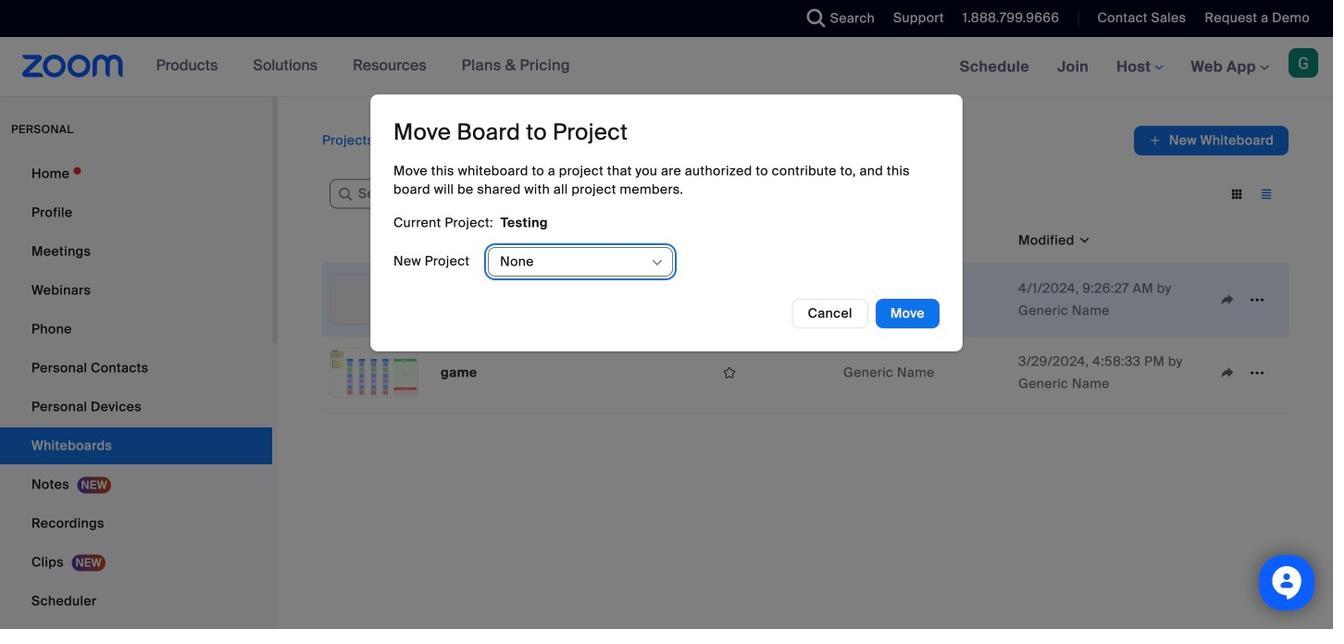 Task type: vqa. For each thing, say whether or not it's contained in the screenshot.
application in the bottom of the page in Recording Element
no



Task type: describe. For each thing, give the bounding box(es) containing it.
grid mode, not selected image
[[1222, 186, 1252, 203]]

show options image
[[650, 256, 665, 270]]

temp, modified at apr 01, 2024 by generic name, link image
[[330, 275, 419, 325]]

product information navigation
[[142, 37, 584, 96]]



Task type: locate. For each thing, give the bounding box(es) containing it.
thumbnail of game image
[[331, 349, 418, 397]]

thumbnail of temp image
[[331, 276, 418, 324]]

game element
[[441, 364, 477, 381]]

list mode, selected image
[[1252, 186, 1281, 203]]

banner
[[0, 37, 1333, 98]]

dialog
[[370, 94, 963, 352]]

starred element
[[707, 219, 836, 264]]

application
[[1134, 126, 1289, 156], [322, 219, 1289, 410], [715, 286, 829, 314], [715, 359, 829, 387]]

arrow down image
[[479, 230, 496, 252]]

meetings navigation
[[946, 37, 1333, 98]]

Search text field
[[330, 179, 487, 209]]

personal menu menu
[[0, 156, 272, 630]]

heading
[[394, 118, 628, 147]]

cell
[[433, 264, 707, 337]]



